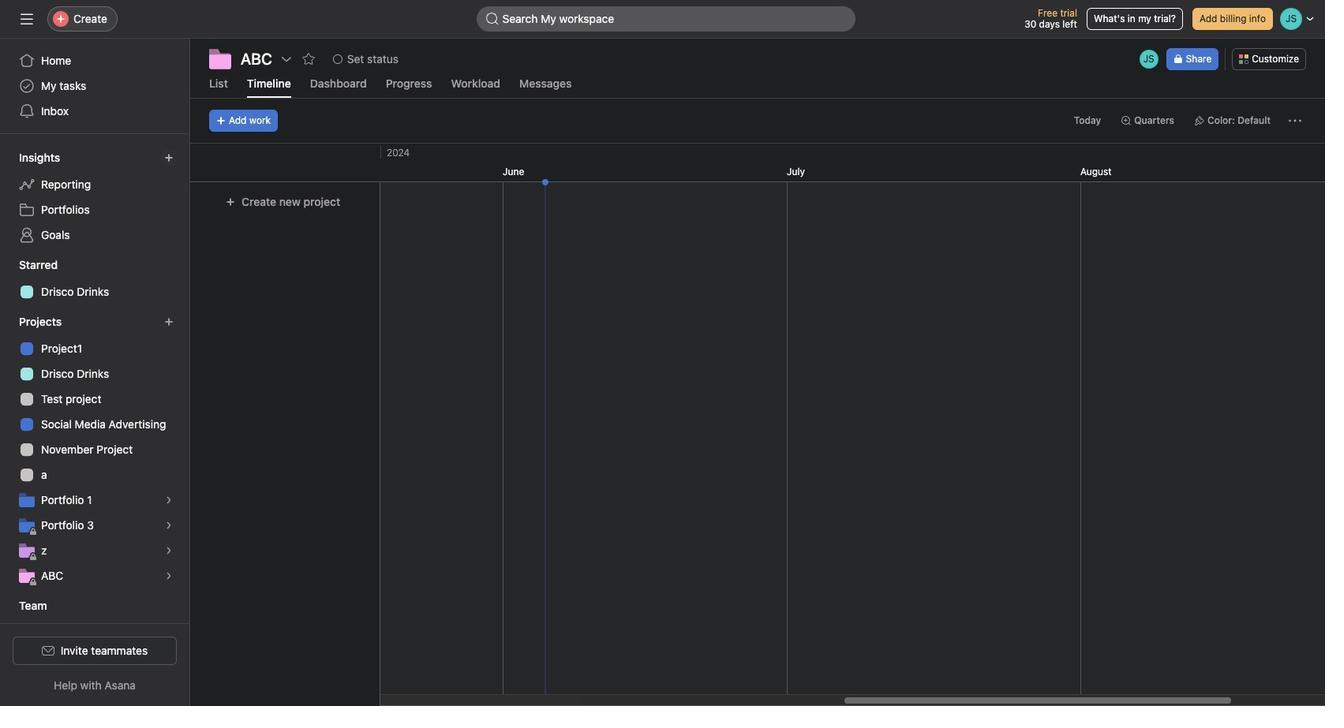 Task type: describe. For each thing, give the bounding box(es) containing it.
hide sidebar image
[[21, 13, 33, 25]]

more actions image
[[1289, 114, 1302, 127]]

see details, z image
[[164, 546, 174, 556]]

projects element
[[0, 308, 189, 592]]

see details, portfolio 3 image
[[164, 521, 174, 531]]

insights element
[[0, 144, 189, 251]]

see details, portfolio 1 image
[[164, 496, 174, 505]]

teams element
[[0, 592, 189, 649]]

starred element
[[0, 251, 189, 308]]

new insights image
[[164, 153, 174, 163]]



Task type: vqa. For each thing, say whether or not it's contained in the screenshot.
Isinverse icon
yes



Task type: locate. For each thing, give the bounding box(es) containing it.
new project or portfolio image
[[164, 317, 174, 327]]

list box
[[476, 6, 855, 32]]

add to starred image
[[302, 53, 315, 66]]

show options image
[[280, 53, 293, 66]]

global element
[[0, 39, 189, 133]]

see details, abc image
[[164, 572, 174, 581]]

isinverse image
[[486, 13, 499, 25]]

js image
[[1144, 50, 1155, 69]]



